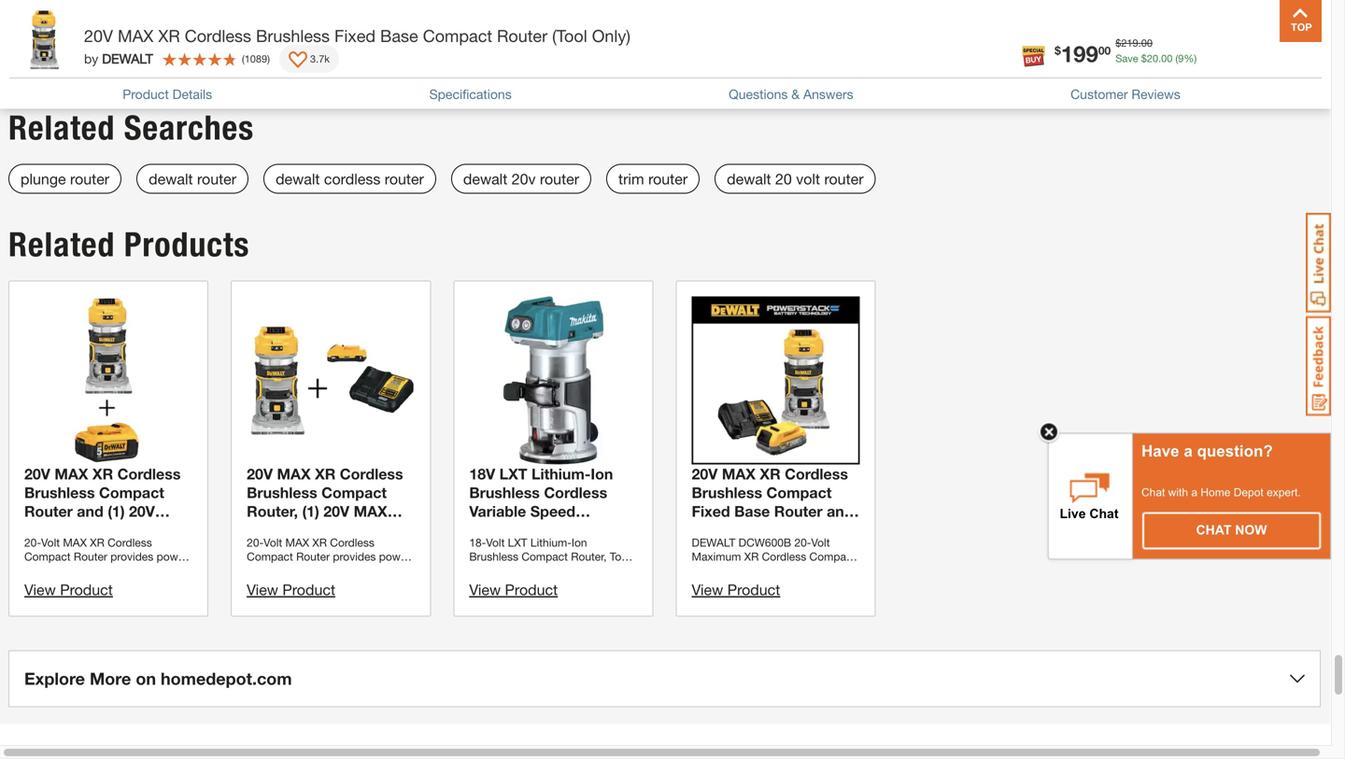 Task type: locate. For each thing, give the bounding box(es) containing it.
dewalt left cordless
[[276, 170, 320, 188]]

20v
[[512, 170, 536, 188]]

xr for 20v max xr cordless brushless compact fixed base router and 20v powerstack compact battery starter kit
[[760, 466, 781, 483]]

0 horizontal spatial and
[[77, 503, 104, 521]]

product down charger
[[283, 581, 335, 599]]

router right cordless
[[385, 170, 424, 188]]

max up router,
[[277, 466, 311, 483]]

20v max xr cordless brushless compact router and (1) 20v 5.0ah battery link
[[24, 297, 193, 539]]

related searches
[[8, 107, 254, 148]]

view product link
[[24, 581, 113, 599], [247, 581, 335, 599], [692, 581, 781, 599], [469, 581, 558, 599]]

battery right 5.0ah
[[68, 522, 120, 539]]

product down kit
[[728, 581, 781, 599]]

product for 20v max xr cordless brushless compact router and (1) 20v 5.0ah battery
[[60, 581, 113, 599]]

xr inside 20v max xr cordless brushless compact router, (1) 20v max compact lithium-ion 3.0ah battery, and 12v- 20v max charger
[[315, 466, 336, 483]]

brushless for variable
[[469, 484, 540, 502]]

product down 5.0ah
[[60, 581, 113, 599]]

related up plunge router on the top left of the page
[[8, 107, 115, 148]]

2 ( from the left
[[242, 53, 245, 65]]

view for 18v lxt lithium-ion brushless cordless variable speed compact router with built-in led light (tool only)
[[469, 581, 501, 599]]

$ inside $ 199 00
[[1055, 44, 1062, 57]]

with up 'light'
[[592, 522, 622, 539]]

brushless for fixed
[[692, 484, 763, 502]]

1089
[[245, 53, 267, 65]]

max inside the 20v max xr cordless brushless compact router and (1) 20v 5.0ah battery
[[54, 466, 88, 483]]

chat now link
[[1144, 514, 1321, 549]]

max inside 20v max xr cordless brushless compact fixed base router and 20v powerstack compact battery starter kit
[[722, 466, 756, 483]]

20 left the volt
[[776, 170, 792, 188]]

3 view from the left
[[692, 581, 724, 599]]

compact
[[423, 26, 493, 46], [99, 484, 164, 502], [322, 484, 387, 502], [767, 484, 832, 502], [247, 522, 312, 539], [469, 522, 535, 539], [692, 540, 757, 558]]

router right plunge
[[70, 170, 109, 188]]

1 horizontal spatial 20
[[1147, 52, 1159, 64]]

live chat image
[[1307, 213, 1332, 313]]

xr inside 20v max xr cordless brushless compact fixed base router and 20v powerstack compact battery starter kit
[[760, 466, 781, 483]]

base
[[380, 26, 418, 46], [735, 503, 770, 521]]

$ up save
[[1116, 37, 1122, 49]]

20v
[[84, 26, 113, 46], [24, 466, 50, 483], [247, 466, 273, 483], [692, 466, 718, 483], [129, 503, 155, 521], [324, 503, 350, 521], [692, 522, 718, 539], [247, 559, 273, 577]]

1 horizontal spatial fixed
[[692, 503, 731, 521]]

ion up 'light'
[[591, 466, 613, 483]]

chat with a home depot expert.
[[1142, 486, 1302, 499]]

top button
[[1280, 0, 1322, 42]]

view product link down 3.0ah
[[247, 581, 335, 599]]

0 horizontal spatial lithium-
[[316, 522, 376, 539]]

1 router from the left
[[70, 170, 109, 188]]

dewalt router link
[[137, 164, 249, 194]]

1 dewalt from the left
[[149, 170, 193, 188]]

view down the built-
[[469, 581, 501, 599]]

fixed
[[335, 26, 376, 46], [692, 503, 731, 521]]

$ for 199
[[1055, 44, 1062, 57]]

cordless for 20v max xr cordless brushless compact router, (1) 20v max compact lithium-ion 3.0ah battery, and 12v- 20v max charger
[[340, 466, 403, 483]]

view product down kit
[[692, 581, 781, 599]]

(tool
[[552, 26, 588, 46], [599, 540, 633, 558]]

1 horizontal spatial battery
[[762, 540, 813, 558]]

0 vertical spatial lithium-
[[532, 466, 591, 483]]

base up powerstack
[[735, 503, 770, 521]]

0 vertical spatial base
[[380, 26, 418, 46]]

.
[[1139, 37, 1142, 49], [1159, 52, 1162, 64]]

0 vertical spatial fixed
[[335, 26, 376, 46]]

1 horizontal spatial (
[[1176, 52, 1179, 64]]

brushless inside 18v lxt lithium-ion brushless cordless variable speed compact router with built-in led light (tool only)
[[469, 484, 540, 502]]

00 left 9
[[1162, 52, 1173, 64]]

00 right 219
[[1142, 37, 1153, 49]]

lithium-
[[532, 466, 591, 483], [316, 522, 376, 539]]

0 horizontal spatial $
[[1055, 44, 1062, 57]]

in
[[508, 540, 521, 558]]

router up specifications
[[497, 26, 548, 46]]

4 view product link from the left
[[469, 581, 558, 599]]

0 horizontal spatial 20
[[776, 170, 792, 188]]

dewalt left 20v
[[463, 170, 508, 188]]

( 1089 )
[[242, 53, 270, 65]]

plunge router link
[[8, 164, 122, 194]]

view product down 5.0ah
[[24, 581, 113, 599]]

0 vertical spatial a
[[1184, 443, 1193, 460]]

cordless for 20v max xr cordless brushless fixed base compact router (tool only)
[[185, 26, 251, 46]]

0 vertical spatial .
[[1139, 37, 1142, 49]]

product details
[[123, 86, 212, 102]]

0 vertical spatial ion
[[591, 466, 613, 483]]

router up 5.0ah
[[24, 503, 73, 521]]

dewalt
[[149, 170, 193, 188], [276, 170, 320, 188], [463, 170, 508, 188], [727, 170, 772, 188]]

details
[[173, 86, 212, 102]]

xr for 20v max xr cordless brushless compact router, (1) 20v max compact lithium-ion 3.0ah battery, and 12v- 20v max charger
[[315, 466, 336, 483]]

have
[[1142, 443, 1180, 460]]

max for 20v max xr cordless brushless compact fixed base router and 20v powerstack compact battery starter kit
[[722, 466, 756, 483]]

cordless inside the 20v max xr cordless brushless compact router and (1) 20v 5.0ah battery
[[117, 466, 181, 483]]

related
[[8, 107, 115, 148], [8, 224, 115, 265]]

brushless for base
[[256, 26, 330, 46]]

chat
[[1142, 486, 1166, 499]]

199
[[1062, 40, 1099, 67]]

view product down in
[[469, 581, 558, 599]]

ion up 12v-
[[376, 522, 398, 539]]

0 vertical spatial only)
[[592, 26, 631, 46]]

00 left save
[[1099, 44, 1111, 57]]

20
[[1147, 52, 1159, 64], [776, 170, 792, 188]]

4 router from the left
[[540, 170, 579, 188]]

view down 3.0ah
[[247, 581, 278, 599]]

max up 12v-
[[354, 503, 388, 521]]

a left home
[[1192, 486, 1198, 499]]

view down starter
[[692, 581, 724, 599]]

cordless
[[185, 26, 251, 46], [117, 466, 181, 483], [340, 466, 403, 483], [785, 466, 849, 483], [544, 484, 608, 502]]

related down the plunge router link on the top left
[[8, 224, 115, 265]]

$ left save
[[1055, 44, 1062, 57]]

feedback link image
[[1307, 316, 1332, 417]]

1 horizontal spatial (tool
[[599, 540, 633, 558]]

$ 199 00
[[1055, 40, 1111, 67]]

0 horizontal spatial (1)
[[108, 503, 125, 521]]

by dewalt
[[84, 51, 153, 66]]

product
[[123, 86, 169, 102], [60, 581, 113, 599], [283, 581, 335, 599], [728, 581, 781, 599], [505, 581, 558, 599]]

0 horizontal spatial .
[[1139, 37, 1142, 49]]

brushless inside 20v max xr cordless brushless compact router, (1) 20v max compact lithium-ion 3.0ah battery, and 12v- 20v max charger
[[247, 484, 317, 502]]

1 vertical spatial related
[[8, 224, 115, 265]]

0 vertical spatial battery
[[68, 522, 120, 539]]

router down speed
[[539, 522, 587, 539]]

brushless up display icon
[[256, 26, 330, 46]]

0 horizontal spatial 00
[[1099, 44, 1111, 57]]

1 vertical spatial a
[[1192, 486, 1198, 499]]

max up 5.0ah
[[54, 466, 88, 483]]

compact inside the 20v max xr cordless brushless compact router and (1) 20v 5.0ah battery
[[99, 484, 164, 502]]

cordless inside 20v max xr cordless brushless compact fixed base router and 20v powerstack compact battery starter kit
[[785, 466, 849, 483]]

have a question?
[[1142, 443, 1274, 460]]

1 vertical spatial battery
[[762, 540, 813, 558]]

led
[[525, 540, 555, 558]]

(
[[1176, 52, 1179, 64], [242, 53, 245, 65]]

2 horizontal spatial and
[[827, 503, 854, 521]]

1 vertical spatial fixed
[[692, 503, 731, 521]]

dewalt inside "link"
[[463, 170, 508, 188]]

1 horizontal spatial base
[[735, 503, 770, 521]]

max
[[118, 26, 154, 46], [54, 466, 88, 483], [277, 466, 311, 483], [722, 466, 756, 483], [354, 503, 388, 521], [277, 559, 311, 577]]

1 view product link from the left
[[24, 581, 113, 599]]

view product link for battery
[[24, 581, 113, 599]]

1 horizontal spatial only)
[[592, 26, 631, 46]]

20v max xr cordless brushless fixed base compact router (tool only)
[[84, 26, 631, 46]]

%)
[[1184, 52, 1197, 64]]

1 ( from the left
[[1176, 52, 1179, 64]]

1 vertical spatial lithium-
[[316, 522, 376, 539]]

router,
[[247, 503, 298, 521]]

1 horizontal spatial lithium-
[[532, 466, 591, 483]]

view product
[[24, 581, 113, 599], [247, 581, 335, 599], [692, 581, 781, 599], [469, 581, 558, 599]]

router
[[70, 170, 109, 188], [197, 170, 237, 188], [385, 170, 424, 188], [540, 170, 579, 188], [649, 170, 688, 188], [825, 170, 864, 188]]

1 horizontal spatial 00
[[1142, 37, 1153, 49]]

0 horizontal spatial with
[[592, 522, 622, 539]]

lithium- up speed
[[532, 466, 591, 483]]

0 vertical spatial with
[[1169, 486, 1189, 499]]

question?
[[1198, 443, 1274, 460]]

view down 5.0ah
[[24, 581, 56, 599]]

max for 20v max xr cordless brushless fixed base compact router (tool only)
[[118, 26, 154, 46]]

dewalt router
[[149, 170, 237, 188]]

0 horizontal spatial base
[[380, 26, 418, 46]]

customer
[[1071, 86, 1129, 102]]

dewalt down searches
[[149, 170, 193, 188]]

1 vertical spatial .
[[1159, 52, 1162, 64]]

cordless inside 20v max xr cordless brushless compact router, (1) 20v max compact lithium-ion 3.0ah battery, and 12v- 20v max charger
[[340, 466, 403, 483]]

2 related from the top
[[8, 224, 115, 265]]

3.7k
[[310, 53, 330, 65]]

router right the volt
[[825, 170, 864, 188]]

a right have
[[1184, 443, 1193, 460]]

xr
[[158, 26, 180, 46], [92, 466, 113, 483], [315, 466, 336, 483], [760, 466, 781, 483]]

1 related from the top
[[8, 107, 115, 148]]

view product link for powerstack
[[692, 581, 781, 599]]

18v lxt lithium-ion brushless cordless variable speed compact router with built-in led light (tool only) image
[[469, 297, 638, 465]]

specifications button
[[429, 84, 512, 104], [429, 84, 512, 104]]

brushless for router,
[[247, 484, 317, 502]]

lithium- up battery,
[[316, 522, 376, 539]]

0 vertical spatial related
[[8, 107, 115, 148]]

max up powerstack
[[722, 466, 756, 483]]

1 horizontal spatial ion
[[591, 466, 613, 483]]

powerstack
[[722, 522, 828, 539]]

base right 3.7k dropdown button
[[380, 26, 418, 46]]

now
[[1236, 523, 1268, 538]]

questions & answers button
[[729, 84, 854, 104], [729, 84, 854, 104]]

brushless up powerstack
[[692, 484, 763, 502]]

battery inside the 20v max xr cordless brushless compact router and (1) 20v 5.0ah battery
[[68, 522, 120, 539]]

1 horizontal spatial and
[[351, 540, 378, 558]]

0 horizontal spatial ion
[[376, 522, 398, 539]]

1 (1) from the left
[[108, 503, 125, 521]]

20 right save
[[1147, 52, 1159, 64]]

view product link down 5.0ah
[[24, 581, 113, 599]]

1 vertical spatial only)
[[469, 559, 506, 577]]

router up powerstack
[[775, 503, 823, 521]]

home
[[1201, 486, 1231, 499]]

20v max xr cordless brushless compact router and (1) 20v 5.0ah battery image
[[24, 297, 193, 465]]

1 vertical spatial (tool
[[599, 540, 633, 558]]

dewalt left the volt
[[727, 170, 772, 188]]

1 view from the left
[[24, 581, 56, 599]]

plunge
[[21, 170, 66, 188]]

view product link down kit
[[692, 581, 781, 599]]

with
[[1169, 486, 1189, 499], [592, 522, 622, 539]]

trim router
[[619, 170, 688, 188]]

0 horizontal spatial battery
[[68, 522, 120, 539]]

dewalt for dewalt 20 volt router
[[727, 170, 772, 188]]

view
[[24, 581, 56, 599], [247, 581, 278, 599], [692, 581, 724, 599], [469, 581, 501, 599]]

( left )
[[242, 53, 245, 65]]

brushless
[[256, 26, 330, 46], [24, 484, 95, 502], [247, 484, 317, 502], [692, 484, 763, 502], [469, 484, 540, 502]]

router right the trim
[[649, 170, 688, 188]]

display image
[[289, 51, 307, 70]]

product details button
[[123, 84, 212, 104], [123, 84, 212, 104]]

2 view product from the left
[[247, 581, 335, 599]]

related products
[[8, 224, 250, 265]]

router
[[497, 26, 548, 46], [24, 503, 73, 521], [775, 503, 823, 521], [539, 522, 587, 539]]

brushless up router,
[[247, 484, 317, 502]]

1 vertical spatial with
[[592, 522, 622, 539]]

searches
[[124, 107, 254, 148]]

brushless inside 20v max xr cordless brushless compact fixed base router and 20v powerstack compact battery starter kit
[[692, 484, 763, 502]]

and inside 20v max xr cordless brushless compact fixed base router and 20v powerstack compact battery starter kit
[[827, 503, 854, 521]]

view product for battery
[[24, 581, 113, 599]]

$ for 219
[[1116, 37, 1122, 49]]

(tool inside 18v lxt lithium-ion brushless cordless variable speed compact router with built-in led light (tool only)
[[599, 540, 633, 558]]

with right chat
[[1169, 486, 1189, 499]]

view product down 3.0ah
[[247, 581, 335, 599]]

view product link down in
[[469, 581, 558, 599]]

1 horizontal spatial $
[[1116, 37, 1122, 49]]

customer reviews button
[[1071, 84, 1181, 104], [1071, 84, 1181, 104]]

4 view product from the left
[[469, 581, 558, 599]]

dewalt cordless router
[[276, 170, 424, 188]]

router right 20v
[[540, 170, 579, 188]]

4 view from the left
[[469, 581, 501, 599]]

2 (1) from the left
[[302, 503, 319, 521]]

expert.
[[1267, 486, 1302, 499]]

3 dewalt from the left
[[463, 170, 508, 188]]

3 view product link from the left
[[692, 581, 781, 599]]

2 view from the left
[[247, 581, 278, 599]]

brushless up 5.0ah
[[24, 484, 95, 502]]

only)
[[592, 26, 631, 46], [469, 559, 506, 577]]

1 horizontal spatial (1)
[[302, 503, 319, 521]]

20v max xr cordless brushless compact fixed base router and 20v powerstack compact battery starter kit image
[[692, 297, 860, 465]]

router down searches
[[197, 170, 237, 188]]

$ 219 . 00 save $ 20 . 00 ( 9 %)
[[1116, 37, 1197, 64]]

xr inside the 20v max xr cordless brushless compact router and (1) 20v 5.0ah battery
[[92, 466, 113, 483]]

2 dewalt from the left
[[276, 170, 320, 188]]

0 horizontal spatial only)
[[469, 559, 506, 577]]

brushless inside the 20v max xr cordless brushless compact router and (1) 20v 5.0ah battery
[[24, 484, 95, 502]]

product down led
[[505, 581, 558, 599]]

0 horizontal spatial (tool
[[552, 26, 588, 46]]

1 vertical spatial ion
[[376, 522, 398, 539]]

1 view product from the left
[[24, 581, 113, 599]]

3 view product from the left
[[692, 581, 781, 599]]

a
[[1184, 443, 1193, 460], [1192, 486, 1198, 499]]

0 vertical spatial (tool
[[552, 26, 588, 46]]

reviews
[[1132, 86, 1181, 102]]

0 horizontal spatial (
[[242, 53, 245, 65]]

20v max xr cordless brushless compact fixed base router and 20v powerstack compact battery starter kit
[[692, 466, 854, 577]]

lithium- inside 18v lxt lithium-ion brushless cordless variable speed compact router with built-in led light (tool only)
[[532, 466, 591, 483]]

4 dewalt from the left
[[727, 170, 772, 188]]

ion
[[591, 466, 613, 483], [376, 522, 398, 539]]

0 vertical spatial 20
[[1147, 52, 1159, 64]]

view product for lithium-
[[247, 581, 335, 599]]

$ right save
[[1142, 52, 1147, 64]]

view for 20v max xr cordless brushless compact router, (1) 20v max compact lithium-ion 3.0ah battery, and 12v- 20v max charger
[[247, 581, 278, 599]]

18v
[[469, 466, 496, 483]]

view product link for lithium-
[[247, 581, 335, 599]]

view for 20v max xr cordless brushless compact router and (1) 20v 5.0ah battery
[[24, 581, 56, 599]]

brushless up variable
[[469, 484, 540, 502]]

( left %)
[[1176, 52, 1179, 64]]

dewalt for dewalt router
[[149, 170, 193, 188]]

1 vertical spatial base
[[735, 503, 770, 521]]

battery down powerstack
[[762, 540, 813, 558]]

2 view product link from the left
[[247, 581, 335, 599]]

max up the dewalt
[[118, 26, 154, 46]]

2 horizontal spatial $
[[1142, 52, 1147, 64]]



Task type: vqa. For each thing, say whether or not it's contained in the screenshot.
Up to 35% off image
no



Task type: describe. For each thing, give the bounding box(es) containing it.
router inside 20v max xr cordless brushless compact fixed base router and 20v powerstack compact battery starter kit
[[775, 503, 823, 521]]

and inside 20v max xr cordless brushless compact router, (1) 20v max compact lithium-ion 3.0ah battery, and 12v- 20v max charger
[[351, 540, 378, 558]]

ion inside 18v lxt lithium-ion brushless cordless variable speed compact router with built-in led light (tool only)
[[591, 466, 613, 483]]

with inside 18v lxt lithium-ion brushless cordless variable speed compact router with built-in led light (tool only)
[[592, 522, 622, 539]]

9
[[1179, 52, 1184, 64]]

answers
[[804, 86, 854, 102]]

(1) inside the 20v max xr cordless brushless compact router and (1) 20v 5.0ah battery
[[108, 503, 125, 521]]

cordless for 20v max xr cordless brushless compact router and (1) 20v 5.0ah battery
[[117, 466, 181, 483]]

20v max xr cordless brushless compact router and (1) 20v 5.0ah battery
[[24, 466, 181, 539]]

dewalt cordless router link
[[264, 164, 436, 194]]

depot
[[1234, 486, 1264, 499]]

more
[[90, 669, 131, 689]]

related for related searches
[[8, 107, 115, 148]]

1 horizontal spatial .
[[1159, 52, 1162, 64]]

charger
[[315, 559, 373, 577]]

product up related searches
[[123, 86, 169, 102]]

max for 20v max xr cordless brushless compact router, (1) 20v max compact lithium-ion 3.0ah battery, and 12v- 20v max charger
[[277, 466, 311, 483]]

max for 20v max xr cordless brushless compact router and (1) 20v 5.0ah battery
[[54, 466, 88, 483]]

0 horizontal spatial fixed
[[335, 26, 376, 46]]

lithium- inside 20v max xr cordless brushless compact router, (1) 20v max compact lithium-ion 3.0ah battery, and 12v- 20v max charger
[[316, 522, 376, 539]]

18v lxt lithium-ion brushless cordless variable speed compact router with built-in led light (tool only) link
[[469, 297, 638, 577]]

)
[[267, 53, 270, 65]]

trim
[[619, 170, 644, 188]]

dewalt 20v router link
[[451, 164, 592, 194]]

18v lxt lithium-ion brushless cordless variable speed compact router with built-in led light (tool only)
[[469, 466, 633, 577]]

&
[[792, 86, 800, 102]]

2 horizontal spatial 00
[[1162, 52, 1173, 64]]

20v max xr cordless brushless compact fixed base router and 20v powerstack compact battery starter kit link
[[692, 297, 860, 577]]

fixed inside 20v max xr cordless brushless compact fixed base router and 20v powerstack compact battery starter kit
[[692, 503, 731, 521]]

20 inside $ 219 . 00 save $ 20 . 00 ( 9 %)
[[1147, 52, 1159, 64]]

product for 20v max xr cordless brushless compact router, (1) 20v max compact lithium-ion 3.0ah battery, and 12v- 20v max charger
[[283, 581, 335, 599]]

cordless for 20v max xr cordless brushless compact fixed base router and 20v powerstack compact battery starter kit
[[785, 466, 849, 483]]

xr for 20v max xr cordless brushless fixed base compact router (tool only)
[[158, 26, 180, 46]]

max down battery,
[[277, 559, 311, 577]]

5 router from the left
[[649, 170, 688, 188]]

light
[[559, 540, 595, 558]]

( inside $ 219 . 00 save $ 20 . 00 ( 9 %)
[[1176, 52, 1179, 64]]

cordless inside 18v lxt lithium-ion brushless cordless variable speed compact router with built-in led light (tool only)
[[544, 484, 608, 502]]

battery inside 20v max xr cordless brushless compact fixed base router and 20v powerstack compact battery starter kit
[[762, 540, 813, 558]]

dewalt 20v router
[[463, 170, 579, 188]]

chat
[[1197, 523, 1232, 538]]

dewalt 20 volt router
[[727, 170, 864, 188]]

20v max xr cordless brushless compact router, (1) 20v max compact lithium-ion 3.0ah battery, and 12v- 20v max charger link
[[247, 297, 415, 577]]

trim router link
[[607, 164, 700, 194]]

lxt
[[500, 466, 528, 483]]

products
[[124, 224, 250, 265]]

save
[[1116, 52, 1139, 64]]

3.0ah
[[247, 540, 287, 558]]

homedepot.com
[[161, 669, 292, 689]]

brushless for router
[[24, 484, 95, 502]]

dewalt for dewalt 20v router
[[463, 170, 508, 188]]

3 router from the left
[[385, 170, 424, 188]]

5.0ah
[[24, 522, 64, 539]]

view product for powerstack
[[692, 581, 781, 599]]

plunge router
[[21, 170, 109, 188]]

explore more on homedepot.com
[[24, 669, 292, 689]]

built-
[[469, 540, 508, 558]]

dewalt
[[102, 51, 153, 66]]

product image image
[[14, 9, 75, 70]]

customer reviews
[[1071, 86, 1181, 102]]

on
[[136, 669, 156, 689]]

dewalt for dewalt cordless router
[[276, 170, 320, 188]]

questions & answers
[[729, 86, 854, 102]]

explore
[[24, 669, 85, 689]]

view product link for built-
[[469, 581, 558, 599]]

related for related products
[[8, 224, 115, 265]]

only) inside 18v lxt lithium-ion brushless cordless variable speed compact router with built-in led light (tool only)
[[469, 559, 506, 577]]

router inside the 20v max xr cordless brushless compact router and (1) 20v 5.0ah battery
[[24, 503, 73, 521]]

speed
[[531, 503, 576, 521]]

by
[[84, 51, 98, 66]]

cordless
[[324, 170, 381, 188]]

product for 20v max xr cordless brushless compact fixed base router and 20v powerstack compact battery starter kit
[[728, 581, 781, 599]]

2 router from the left
[[197, 170, 237, 188]]

xr for 20v max xr cordless brushless compact router and (1) 20v 5.0ah battery
[[92, 466, 113, 483]]

router inside "link"
[[540, 170, 579, 188]]

product for 18v lxt lithium-ion brushless cordless variable speed compact router with built-in led light (tool only)
[[505, 581, 558, 599]]

compact inside 18v lxt lithium-ion brushless cordless variable speed compact router with built-in led light (tool only)
[[469, 522, 535, 539]]

chat now
[[1197, 523, 1268, 538]]

00 inside $ 199 00
[[1099, 44, 1111, 57]]

and inside the 20v max xr cordless brushless compact router and (1) 20v 5.0ah battery
[[77, 503, 104, 521]]

view for 20v max xr cordless brushless compact fixed base router and 20v powerstack compact battery starter kit
[[692, 581, 724, 599]]

6 router from the left
[[825, 170, 864, 188]]

volt
[[796, 170, 821, 188]]

view product for built-
[[469, 581, 558, 599]]

kit
[[745, 559, 765, 577]]

explore more on homedepot.com button
[[8, 651, 1321, 708]]

1 vertical spatial 20
[[776, 170, 792, 188]]

ion inside 20v max xr cordless brushless compact router, (1) 20v max compact lithium-ion 3.0ah battery, and 12v- 20v max charger
[[376, 522, 398, 539]]

dewalt 20 volt router link
[[715, 164, 876, 194]]

219
[[1122, 37, 1139, 49]]

20v max xr cordless brushless compact router, (1) 20v max compact lithium-ion 3.0ah battery, and 12v- 20v max charger
[[247, 466, 413, 577]]

(1) inside 20v max xr cordless brushless compact router, (1) 20v max compact lithium-ion 3.0ah battery, and 12v- 20v max charger
[[302, 503, 319, 521]]

12v-
[[382, 540, 413, 558]]

variable
[[469, 503, 526, 521]]

router inside 18v lxt lithium-ion brushless cordless variable speed compact router with built-in led light (tool only)
[[539, 522, 587, 539]]

base inside 20v max xr cordless brushless compact fixed base router and 20v powerstack compact battery starter kit
[[735, 503, 770, 521]]

3.7k button
[[279, 45, 339, 73]]

questions
[[729, 86, 788, 102]]

1 horizontal spatial with
[[1169, 486, 1189, 499]]

20v max xr cordless brushless compact router, (1) 20v max compact lithium-ion 3.0ah battery, and 12v-20v max charger image
[[247, 297, 415, 465]]

battery,
[[291, 540, 347, 558]]

starter
[[692, 559, 741, 577]]

specifications
[[429, 86, 512, 102]]



